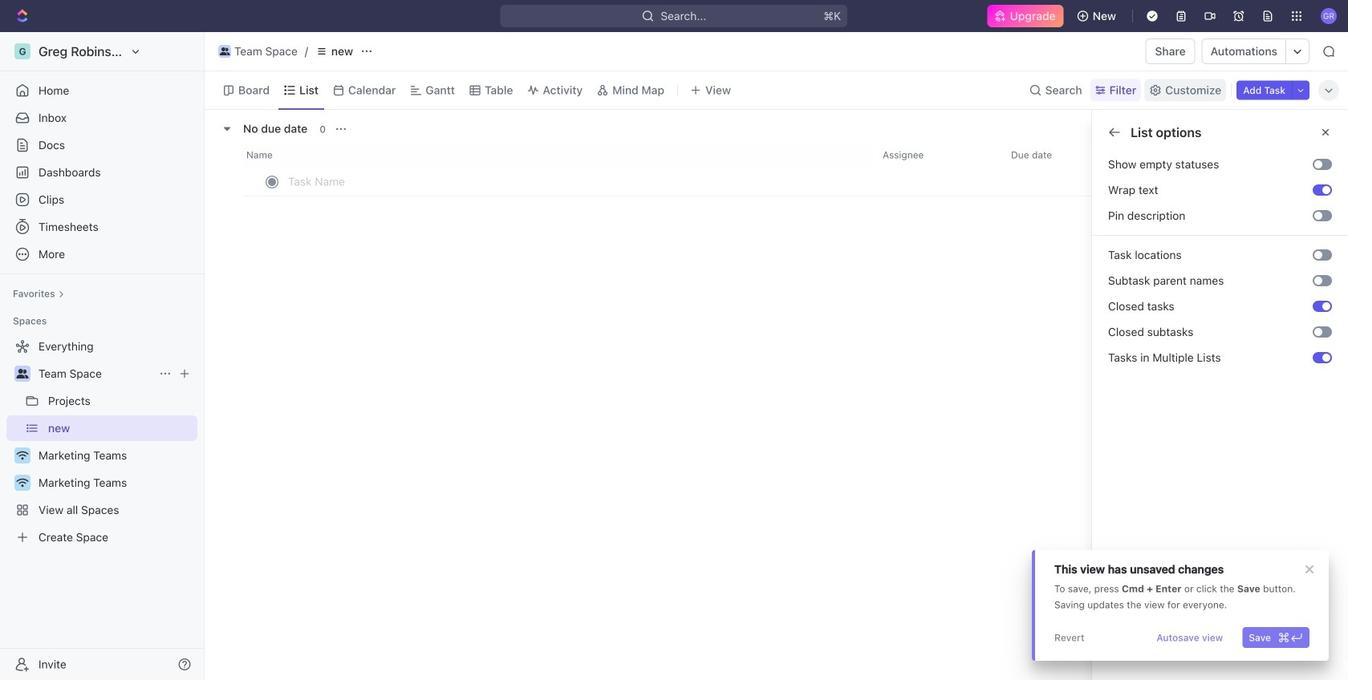 Task type: locate. For each thing, give the bounding box(es) containing it.
tree
[[6, 334, 197, 551]]

user group image
[[220, 47, 230, 55], [16, 369, 28, 379]]

1 horizontal spatial user group image
[[220, 47, 230, 55]]

0 horizontal spatial user group image
[[16, 369, 28, 379]]

1 vertical spatial user group image
[[16, 369, 28, 379]]

wifi image
[[16, 451, 28, 461]]



Task type: describe. For each thing, give the bounding box(es) containing it.
0 vertical spatial user group image
[[220, 47, 230, 55]]

sidebar navigation
[[0, 32, 208, 681]]

tree inside the sidebar navigation
[[6, 334, 197, 551]]

Task Name text field
[[288, 169, 757, 194]]

greg robinson's workspace, , element
[[14, 43, 30, 59]]

wifi image
[[16, 478, 28, 488]]

user group image inside the sidebar navigation
[[16, 369, 28, 379]]



Task type: vqa. For each thing, say whether or not it's contained in the screenshot.
cell
no



